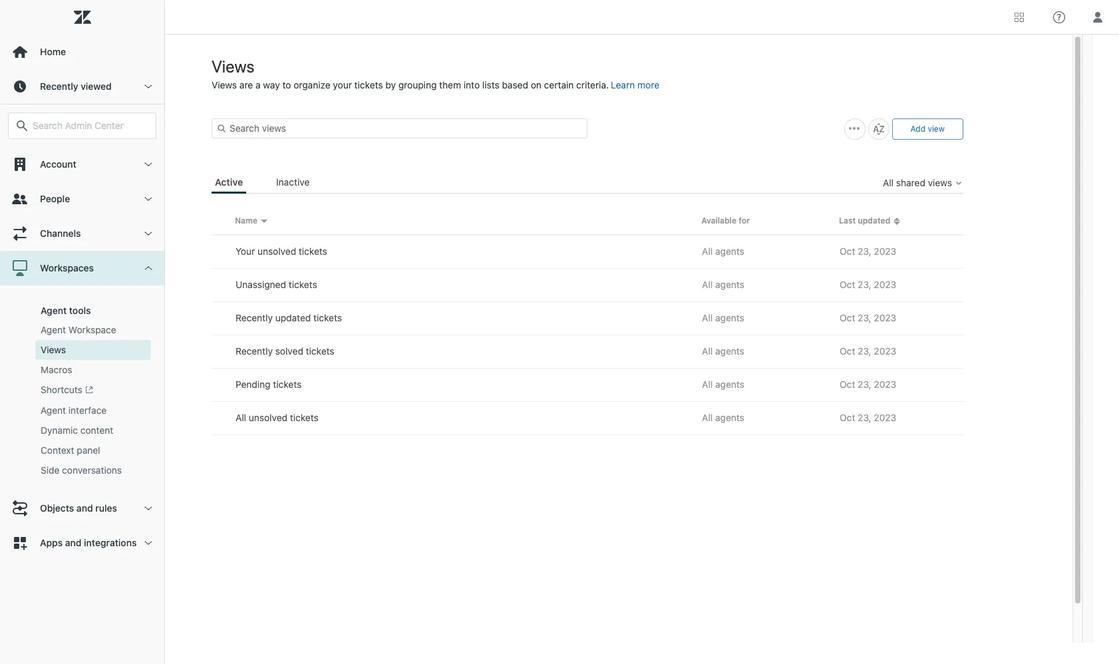 Task type: locate. For each thing, give the bounding box(es) containing it.
context panel link
[[35, 441, 151, 461]]

2 agent from the top
[[41, 324, 66, 335]]

tree item inside primary element
[[0, 251, 164, 491]]

None search field
[[1, 112, 163, 139]]

0 vertical spatial agent
[[41, 305, 67, 316]]

1 vertical spatial agent
[[41, 324, 66, 335]]

agent workspace element
[[41, 323, 116, 337]]

zendesk products image
[[1015, 12, 1024, 22]]

1 vertical spatial and
[[65, 537, 82, 549]]

macros link
[[35, 360, 151, 380]]

objects and rules button
[[0, 491, 164, 526]]

agent workspace link
[[35, 320, 151, 340]]

macros element
[[41, 363, 72, 377]]

agent up dynamic
[[41, 405, 66, 416]]

dynamic content element
[[41, 424, 113, 438]]

1 agent from the top
[[41, 305, 67, 316]]

agent up views
[[41, 324, 66, 335]]

channels button
[[0, 216, 164, 251]]

agent
[[41, 305, 67, 316], [41, 324, 66, 335], [41, 405, 66, 416]]

side conversations
[[41, 465, 122, 476]]

agent interface element
[[41, 404, 107, 418]]

context panel
[[41, 445, 100, 456]]

tools
[[69, 305, 91, 316]]

0 vertical spatial and
[[77, 503, 93, 514]]

tree item containing workspaces
[[0, 251, 164, 491]]

workspaces
[[40, 262, 94, 274]]

3 agent from the top
[[41, 405, 66, 416]]

and for apps
[[65, 537, 82, 549]]

workspaces group
[[0, 286, 164, 491]]

account
[[40, 158, 76, 170]]

2 vertical spatial agent
[[41, 405, 66, 416]]

shortcuts
[[41, 384, 82, 395]]

tree
[[0, 147, 164, 561]]

apps and integrations button
[[0, 526, 164, 561]]

panel
[[77, 445, 100, 456]]

agent interface
[[41, 405, 107, 416]]

tree containing account
[[0, 147, 164, 561]]

agent tools element
[[41, 305, 91, 316]]

dynamic content
[[41, 425, 113, 436]]

people button
[[0, 182, 164, 216]]

shortcuts link
[[35, 380, 151, 401]]

agent left tools
[[41, 305, 67, 316]]

dynamic content link
[[35, 421, 151, 441]]

and for objects
[[77, 503, 93, 514]]

apps and integrations
[[40, 537, 137, 549]]

and left rules
[[77, 503, 93, 514]]

and
[[77, 503, 93, 514], [65, 537, 82, 549]]

and inside objects and rules dropdown button
[[77, 503, 93, 514]]

help image
[[1054, 11, 1066, 23]]

recently
[[40, 81, 78, 92]]

tree item
[[0, 251, 164, 491]]

channels
[[40, 228, 81, 239]]

and right apps
[[65, 537, 82, 549]]

objects
[[40, 503, 74, 514]]

and inside apps and integrations dropdown button
[[65, 537, 82, 549]]

rules
[[95, 503, 117, 514]]

agent for agent interface
[[41, 405, 66, 416]]



Task type: describe. For each thing, give the bounding box(es) containing it.
primary element
[[0, 0, 165, 664]]

dynamic
[[41, 425, 78, 436]]

none search field inside primary element
[[1, 112, 163, 139]]

context panel element
[[41, 444, 100, 457]]

agent workspace
[[41, 324, 116, 335]]

home
[[40, 46, 66, 57]]

content
[[80, 425, 113, 436]]

account button
[[0, 147, 164, 182]]

user menu image
[[1090, 8, 1107, 26]]

apps
[[40, 537, 63, 549]]

side
[[41, 465, 59, 476]]

agent for agent workspace
[[41, 324, 66, 335]]

recently viewed
[[40, 81, 112, 92]]

objects and rules
[[40, 503, 117, 514]]

agent for agent tools
[[41, 305, 67, 316]]

agent interface link
[[35, 401, 151, 421]]

views
[[41, 344, 66, 355]]

Search Admin Center field
[[33, 120, 148, 132]]

workspaces button
[[0, 251, 164, 286]]

conversations
[[62, 465, 122, 476]]

interface
[[68, 405, 107, 416]]

tree inside primary element
[[0, 147, 164, 561]]

workspace
[[68, 324, 116, 335]]

agent tools
[[41, 305, 91, 316]]

views element
[[41, 343, 66, 357]]

views link
[[35, 340, 151, 360]]

integrations
[[84, 537, 137, 549]]

side conversations link
[[35, 461, 151, 481]]

shortcuts element
[[41, 383, 93, 398]]

home button
[[0, 35, 164, 69]]

context
[[41, 445, 74, 456]]

people
[[40, 193, 70, 204]]

macros
[[41, 364, 72, 375]]

side conversations element
[[41, 464, 122, 477]]

recently viewed button
[[0, 69, 164, 104]]

viewed
[[81, 81, 112, 92]]



Task type: vqa. For each thing, say whether or not it's contained in the screenshot.
right the 'and'
no



